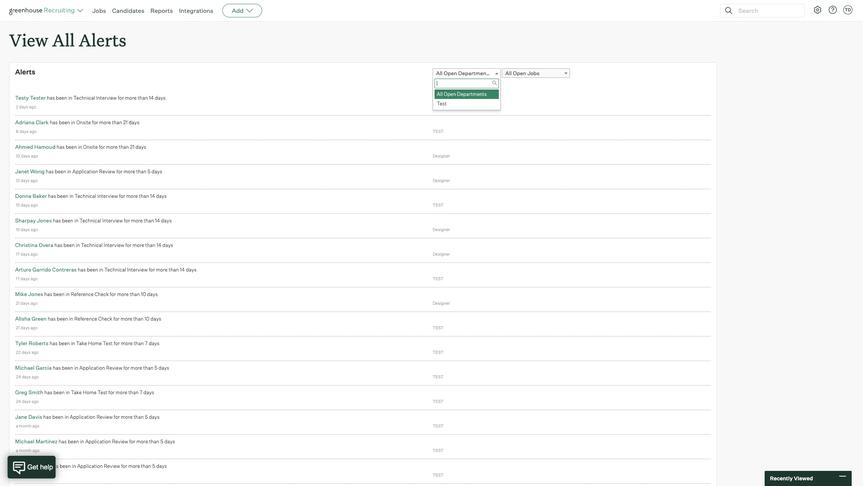 Task type: describe. For each thing, give the bounding box(es) containing it.
ago for arturo garrido contreras
[[31, 277, 38, 282]]

has for donna baker
[[48, 193, 56, 199]]

for inside michael garcia has been in application review for more than 5 days test
[[123, 365, 129, 371]]

donna baker has been in technical interview for more than 14 days test
[[15, 193, 444, 208]]

0 horizontal spatial jobs
[[92, 7, 106, 14]]

designer inside ahmed hamoud has been in onsite for more than 21 days designer
[[433, 154, 450, 159]]

test inside michael martinez has been in application review for more than 5 days test
[[433, 449, 444, 454]]

has for testy tester
[[47, 95, 55, 101]]

in for testy tester
[[68, 95, 72, 101]]

been inside arturo garrido contreras has been in technical interview for more than 14 days test
[[87, 267, 98, 273]]

22 days ago
[[16, 350, 39, 356]]

more inside adriana clark has been in onsite for more than 21 days test
[[99, 120, 111, 126]]

interview for sharpay jones
[[102, 218, 123, 224]]

departments for all open departments test
[[457, 91, 487, 97]]

been for adriana clark
[[59, 120, 70, 126]]

mike jones link
[[15, 291, 43, 298]]

has inside arturo garrido contreras has been in technical interview for more than 14 days test
[[78, 267, 86, 273]]

ahmed
[[15, 144, 33, 150]]

17 days ago for christina
[[16, 252, 38, 257]]

days inside jane davis has been in application review for more than 5 days test
[[149, 415, 160, 421]]

for inside adriana clark has been in onsite for more than 21 days test
[[92, 120, 98, 126]]

for inside greg smith has been in take home test for more than 7 days test
[[108, 390, 115, 396]]

onsite for hamoud
[[83, 144, 98, 150]]

for inside ahmed hamoud has been in onsite for more than 21 days designer
[[99, 144, 105, 150]]

a for michael miller
[[16, 473, 18, 479]]

application for miller
[[77, 464, 103, 470]]

for inside janet wong has been in application review for more than 5 days designer
[[116, 169, 122, 175]]

reports link
[[150, 7, 173, 14]]

5 for garcia
[[154, 365, 157, 371]]

been for janet wong
[[55, 169, 66, 175]]

all open departments link
[[433, 69, 501, 78]]

been for christina overa
[[63, 243, 75, 249]]

for inside donna baker has been in technical interview for more than 14 days test
[[119, 193, 125, 199]]

8
[[16, 129, 19, 134]]

2
[[16, 104, 18, 110]]

ago for alisha green
[[31, 326, 38, 331]]

test inside jane davis has been in application review for more than 5 days test
[[433, 424, 444, 429]]

5 for martinez
[[160, 439, 163, 445]]

more inside tyler roberts has been in take home test for more than 7 days test
[[121, 341, 133, 347]]

janet wong has been in application review for more than 5 days designer
[[15, 168, 450, 184]]

a month ago for davis
[[16, 424, 40, 429]]

in for ahmed hamoud
[[78, 144, 82, 150]]

onsite for clark
[[76, 120, 91, 126]]

in for michael garcia
[[74, 365, 78, 371]]

michael for michael garcia
[[15, 365, 34, 371]]

1 horizontal spatial alerts
[[79, 29, 126, 51]]

than inside christina overa has been in technical interview for more than 14 days designer
[[145, 243, 155, 249]]

wong
[[30, 168, 45, 175]]

14 for baker
[[150, 193, 155, 199]]

than inside arturo garrido contreras has been in technical interview for more than 14 days test
[[169, 267, 179, 273]]

test inside michael garcia has been in application review for more than 5 days test
[[433, 375, 444, 380]]

21 days ago for alisha
[[16, 326, 38, 331]]

for inside testy tester has been in technical interview for more than 14 days test
[[118, 95, 124, 101]]

15 days ago for sharpay
[[16, 227, 38, 233]]

more inside greg smith has been in take home test for more than 7 days test
[[116, 390, 127, 396]]

donna baker link
[[15, 193, 47, 199]]

been for jane davis
[[52, 415, 64, 421]]

technical for tester
[[73, 95, 95, 101]]

technical for jones
[[79, 218, 101, 224]]

days inside michael garcia has been in application review for more than 5 days test
[[158, 365, 169, 371]]

ago for michael miller
[[32, 473, 40, 479]]

alisha green link
[[15, 316, 47, 322]]

in for alisha green
[[69, 316, 73, 322]]

days inside ahmed hamoud has been in onsite for more than 21 days designer
[[136, 144, 146, 150]]

in for jane davis
[[65, 415, 69, 421]]

application for davis
[[70, 415, 95, 421]]

days inside tyler roberts has been in take home test for more than 7 days test
[[149, 341, 159, 347]]

test inside testy tester has been in technical interview for more than 14 days test
[[433, 104, 444, 110]]

more inside sharpay jones has been in technical interview for more than 14 days designer
[[131, 218, 143, 224]]

more inside donna baker has been in technical interview for more than 14 days test
[[126, 193, 138, 199]]

0 horizontal spatial alerts
[[15, 68, 35, 76]]

days inside alisha green has been in reference check for more than 10 days test
[[151, 316, 161, 322]]

home for tyler roberts
[[88, 341, 102, 347]]

a for jane davis
[[16, 424, 18, 429]]

test inside donna baker has been in technical interview for more than 14 days test
[[433, 203, 444, 208]]

been for ahmed hamoud
[[66, 144, 77, 150]]

martinez
[[36, 439, 58, 445]]

open for all open jobs
[[513, 70, 526, 76]]

jane
[[15, 414, 27, 421]]

1 horizontal spatial jobs
[[527, 70, 540, 76]]

td button
[[843, 5, 853, 14]]

jobs link
[[92, 7, 106, 14]]

10 for mike jones
[[141, 292, 146, 298]]

days inside christina overa has been in technical interview for more than 14 days designer
[[162, 243, 173, 249]]

17 for christina overa
[[16, 252, 20, 257]]

mike jones has been in reference check for more than 10 days designer
[[15, 291, 450, 306]]

add button
[[222, 4, 262, 17]]

than inside alisha green has been in reference check for more than 10 days test
[[133, 316, 143, 322]]

tyler roberts link
[[15, 340, 49, 347]]

review for martinez
[[112, 439, 128, 445]]

review for wong
[[99, 169, 115, 175]]

12
[[16, 178, 20, 184]]

janet wong link
[[15, 168, 45, 175]]

all for all open departments test
[[437, 91, 443, 97]]

24 for michael garcia
[[16, 375, 21, 380]]

more inside christina overa has been in technical interview for more than 14 days designer
[[133, 243, 144, 249]]

been for testy tester
[[56, 95, 67, 101]]

more inside mike jones has been in reference check for more than 10 days designer
[[117, 292, 129, 298]]

application for wong
[[72, 169, 98, 175]]

mike
[[15, 291, 27, 298]]

14 inside arturo garrido contreras has been in technical interview for more than 14 days test
[[180, 267, 185, 273]]

departments for all open departments
[[458, 70, 491, 76]]

14 for tester
[[149, 95, 154, 101]]

24 days ago for greg
[[16, 399, 39, 405]]

view
[[9, 29, 48, 51]]

application for martinez
[[85, 439, 111, 445]]

in for janet wong
[[67, 169, 71, 175]]

a for michael martinez
[[16, 449, 18, 454]]

month for davis
[[19, 424, 31, 429]]

days inside adriana clark has been in onsite for more than 21 days test
[[129, 120, 139, 126]]

test inside alisha green has been in reference check for more than 10 days test
[[433, 326, 444, 331]]

than inside sharpay jones has been in technical interview for more than 14 days designer
[[144, 218, 154, 224]]

candidates link
[[112, 7, 144, 14]]

than inside tyler roberts has been in take home test for more than 7 days test
[[134, 341, 144, 347]]

17 days ago for arturo
[[16, 277, 38, 282]]

than inside testy tester has been in technical interview for more than 14 days test
[[138, 95, 148, 101]]

test inside adriana clark has been in onsite for more than 21 days test
[[433, 129, 444, 134]]

for inside 'michael miller has been in application review for more than 5 days test'
[[121, 464, 127, 470]]

days inside michael martinez has been in application review for more than 5 days test
[[164, 439, 175, 445]]

reference for green
[[74, 316, 97, 322]]

for inside sharpay jones has been in technical interview for more than 14 days designer
[[124, 218, 130, 224]]

td button
[[842, 4, 854, 16]]

than inside greg smith has been in take home test for more than 7 days test
[[128, 390, 139, 396]]

been for tyler roberts
[[59, 341, 70, 347]]

interview for testy tester
[[96, 95, 117, 101]]

been for alisha green
[[57, 316, 68, 322]]

interview inside arturo garrido contreras has been in technical interview for more than 14 days test
[[127, 267, 148, 273]]

more inside michael martinez has been in application review for more than 5 days test
[[136, 439, 148, 445]]

test inside all open departments test
[[437, 101, 447, 107]]

christina overa has been in technical interview for more than 14 days designer
[[15, 242, 450, 257]]

more inside ahmed hamoud has been in onsite for more than 21 days designer
[[106, 144, 118, 150]]

davis
[[28, 414, 42, 421]]

more inside janet wong has been in application review for more than 5 days designer
[[123, 169, 135, 175]]

has for jane davis
[[43, 415, 51, 421]]

days inside arturo garrido contreras has been in technical interview for more than 14 days test
[[186, 267, 197, 273]]

for inside christina overa has been in technical interview for more than 14 days designer
[[125, 243, 131, 249]]

test inside tyler roberts has been in take home test for more than 7 days test
[[433, 350, 444, 356]]

than inside mike jones has been in reference check for more than 10 days designer
[[130, 292, 140, 298]]

for inside arturo garrido contreras has been in technical interview for more than 14 days test
[[149, 267, 155, 273]]

technical inside arturo garrido contreras has been in technical interview for more than 14 days test
[[104, 267, 126, 273]]

ahmed hamoud link
[[15, 144, 56, 150]]

sharpay jones link
[[15, 218, 52, 224]]

view all alerts
[[9, 29, 126, 51]]

days inside 'michael miller has been in application review for more than 5 days test'
[[156, 464, 167, 470]]

days inside testy tester has been in technical interview for more than 14 days test
[[155, 95, 166, 101]]

21 inside ahmed hamoud has been in onsite for more than 21 days designer
[[130, 144, 134, 150]]

janet
[[15, 168, 29, 175]]

all open departments
[[436, 70, 491, 76]]

test inside 'michael miller has been in application review for more than 5 days test'
[[433, 473, 444, 479]]

21 inside adriana clark has been in onsite for more than 21 days test
[[123, 120, 128, 126]]

has for sharpay jones
[[53, 218, 61, 224]]

greenhouse recruiting image
[[9, 6, 77, 15]]

for inside jane davis has been in application review for more than 5 days test
[[114, 415, 120, 421]]

days inside donna baker has been in technical interview for more than 14 days test
[[156, 193, 167, 199]]

check for alisha green
[[98, 316, 112, 322]]

tyler
[[15, 340, 28, 347]]

a month ago for martinez
[[16, 449, 40, 454]]

more inside testy tester has been in technical interview for more than 14 days test
[[125, 95, 137, 101]]

hamoud
[[34, 144, 56, 150]]

more inside jane davis has been in application review for more than 5 days test
[[121, 415, 133, 421]]

sharpay jones has been in technical interview for more than 14 days designer
[[15, 218, 450, 233]]

in for christina overa
[[76, 243, 80, 249]]

has for ahmed hamoud
[[57, 144, 65, 150]]

8 days ago
[[16, 129, 37, 134]]

for inside michael martinez has been in application review for more than 5 days test
[[129, 439, 135, 445]]

all open jobs
[[505, 70, 540, 76]]

17 for arturo garrido contreras
[[16, 277, 20, 282]]

testy tester link
[[15, 95, 46, 101]]

add
[[232, 7, 244, 14]]

michael martinez has been in application review for more than 5 days test
[[15, 439, 444, 454]]

greg smith has been in take home test for more than 7 days test
[[15, 390, 444, 405]]

than inside ahmed hamoud has been in onsite for more than 21 days designer
[[119, 144, 129, 150]]

been for michael garcia
[[62, 365, 73, 371]]

than inside adriana clark has been in onsite for more than 21 days test
[[112, 120, 122, 126]]

integrations link
[[179, 7, 213, 14]]

donna
[[15, 193, 31, 199]]

days inside mike jones has been in reference check for more than 10 days designer
[[147, 292, 158, 298]]

test inside greg smith has been in take home test for more than 7 days test
[[433, 399, 444, 405]]

designer for janet wong
[[433, 178, 450, 184]]

greg smith link
[[15, 390, 43, 396]]

interview for donna baker
[[97, 193, 118, 199]]

technical for baker
[[75, 193, 96, 199]]

in for michael martinez
[[80, 439, 84, 445]]

michael garcia has been in application review for more than 5 days test
[[15, 365, 444, 380]]

for inside tyler roberts has been in take home test for more than 7 days test
[[114, 341, 120, 347]]

tyler roberts has been in take home test for more than 7 days test
[[15, 340, 444, 356]]

td
[[845, 7, 851, 12]]

garrido
[[32, 267, 51, 273]]

all for all open departments
[[436, 70, 443, 76]]



Task type: locate. For each thing, give the bounding box(es) containing it.
has for michael miller
[[51, 464, 59, 470]]

has right 'garcia'
[[53, 365, 61, 371]]

in
[[68, 95, 72, 101], [71, 120, 75, 126], [78, 144, 82, 150], [67, 169, 71, 175], [69, 193, 73, 199], [74, 218, 78, 224], [76, 243, 80, 249], [99, 267, 103, 273], [66, 292, 70, 298], [69, 316, 73, 322], [71, 341, 75, 347], [74, 365, 78, 371], [66, 390, 70, 396], [65, 415, 69, 421], [80, 439, 84, 445], [72, 464, 76, 470]]

michael left "miller"
[[15, 463, 34, 470]]

1 vertical spatial departments
[[457, 91, 487, 97]]

adriana clark has been in onsite for more than 21 days test
[[15, 119, 444, 134]]

21 days ago down alisha
[[16, 326, 38, 331]]

alerts down "jobs" link
[[79, 29, 126, 51]]

1 horizontal spatial 7
[[145, 341, 148, 347]]

tester
[[30, 95, 46, 101]]

1 vertical spatial check
[[98, 316, 112, 322]]

application for garcia
[[79, 365, 105, 371]]

recently viewed
[[770, 476, 813, 482]]

ago down christina overa "link"
[[31, 252, 38, 257]]

configure image
[[813, 5, 822, 14]]

0 vertical spatial a month ago
[[16, 424, 40, 429]]

0 vertical spatial 17
[[16, 252, 20, 257]]

baker
[[33, 193, 47, 199]]

14 for jones
[[155, 218, 160, 224]]

15 days ago for donna
[[16, 203, 38, 208]]

than inside michael garcia has been in application review for more than 5 days test
[[143, 365, 153, 371]]

3 a month ago from the top
[[16, 473, 40, 479]]

been right davis
[[52, 415, 64, 421]]

test inside greg smith has been in take home test for more than 7 days test
[[98, 390, 107, 396]]

departments down 'all open departments' link
[[457, 91, 487, 97]]

than inside donna baker has been in technical interview for more than 14 days test
[[139, 193, 149, 199]]

1 vertical spatial jobs
[[527, 70, 540, 76]]

been right hamoud on the top left of the page
[[66, 144, 77, 150]]

5 for miller
[[152, 464, 155, 470]]

jane davis link
[[15, 414, 42, 421]]

21 days ago
[[16, 301, 38, 306], [16, 326, 38, 331]]

been for michael miller
[[60, 464, 71, 470]]

2 24 from the top
[[16, 399, 21, 405]]

jones inside mike jones has been in reference check for more than 10 days designer
[[28, 291, 43, 298]]

0 vertical spatial jones
[[37, 218, 52, 224]]

3 designer from the top
[[433, 227, 450, 233]]

5 for davis
[[145, 415, 148, 421]]

2 vertical spatial michael
[[15, 463, 34, 470]]

ago for donna baker
[[31, 203, 38, 208]]

review for miller
[[104, 464, 120, 470]]

all
[[52, 29, 75, 51], [436, 70, 443, 76], [505, 70, 512, 76], [437, 91, 443, 97]]

in inside ahmed hamoud has been in onsite for more than 21 days designer
[[78, 144, 82, 150]]

1 vertical spatial 24 days ago
[[16, 399, 39, 405]]

open
[[444, 70, 457, 76], [513, 70, 526, 76], [444, 91, 456, 97]]

garcia
[[36, 365, 52, 371]]

testy
[[15, 95, 29, 101]]

1 vertical spatial jones
[[28, 291, 43, 298]]

been right "miller"
[[60, 464, 71, 470]]

has right roberts
[[50, 341, 58, 347]]

technical
[[73, 95, 95, 101], [75, 193, 96, 199], [79, 218, 101, 224], [81, 243, 103, 249], [104, 267, 126, 273]]

has inside adriana clark has been in onsite for more than 21 days test
[[50, 120, 58, 126]]

has right hamoud on the top left of the page
[[57, 144, 65, 150]]

a month ago down jane davis link
[[16, 424, 40, 429]]

0 vertical spatial home
[[88, 341, 102, 347]]

2 vertical spatial 10
[[145, 316, 149, 322]]

6 test from the top
[[433, 350, 444, 356]]

has right baker
[[48, 193, 56, 199]]

review for garcia
[[106, 365, 122, 371]]

ago for ahmed hamoud
[[31, 154, 38, 159]]

0 vertical spatial jobs
[[92, 7, 106, 14]]

interview for christina overa
[[104, 243, 124, 249]]

0 horizontal spatial 7
[[140, 390, 142, 396]]

has right davis
[[43, 415, 51, 421]]

reference for jones
[[71, 292, 94, 298]]

1 vertical spatial month
[[19, 449, 31, 454]]

1 vertical spatial a month ago
[[16, 449, 40, 454]]

been for greg smith
[[53, 390, 65, 396]]

1 vertical spatial 15 days ago
[[16, 227, 38, 233]]

month
[[19, 424, 31, 429], [19, 449, 31, 454], [19, 473, 31, 479]]

in for donna baker
[[69, 193, 73, 199]]

michael
[[15, 365, 34, 371], [15, 439, 34, 445], [15, 463, 34, 470]]

2 a month ago from the top
[[16, 449, 40, 454]]

ahmed hamoud has been in onsite for more than 21 days designer
[[15, 144, 450, 159]]

7 for tyler roberts
[[145, 341, 148, 347]]

1 vertical spatial a
[[16, 449, 18, 454]]

has right 'tester'
[[47, 95, 55, 101]]

has for greg smith
[[44, 390, 52, 396]]

been for mike jones
[[53, 292, 65, 298]]

2 test from the top
[[433, 129, 444, 134]]

take inside tyler roberts has been in take home test for more than 7 days test
[[76, 341, 87, 347]]

alisha
[[15, 316, 30, 322]]

0 vertical spatial 15 days ago
[[16, 203, 38, 208]]

a down michael miller link
[[16, 473, 18, 479]]

0 vertical spatial month
[[19, 424, 31, 429]]

2 15 days ago from the top
[[16, 227, 38, 233]]

sharpay
[[15, 218, 36, 224]]

17 down arturo
[[16, 277, 20, 282]]

interview
[[96, 95, 117, 101], [97, 193, 118, 199], [102, 218, 123, 224], [104, 243, 124, 249], [127, 267, 148, 273]]

2 17 days ago from the top
[[16, 277, 38, 282]]

17 days ago down arturo
[[16, 277, 38, 282]]

than inside michael martinez has been in application review for more than 5 days test
[[149, 439, 159, 445]]

a
[[16, 424, 18, 429], [16, 449, 18, 454], [16, 473, 18, 479]]

testy tester has been in technical interview for more than 14 days test
[[15, 95, 444, 110]]

has inside mike jones has been in reference check for more than 10 days designer
[[44, 292, 52, 298]]

has right "contreras"
[[78, 267, 86, 273]]

interview inside testy tester has been in technical interview for more than 14 days test
[[96, 95, 117, 101]]

10 inside mike jones has been in reference check for more than 10 days designer
[[141, 292, 146, 298]]

review inside janet wong has been in application review for more than 5 days designer
[[99, 169, 115, 175]]

0 vertical spatial 15
[[16, 203, 20, 208]]

michael miller has been in application review for more than 5 days test
[[15, 463, 444, 479]]

been inside sharpay jones has been in technical interview for more than 14 days designer
[[62, 218, 73, 224]]

21 days ago down mike jones 'link'
[[16, 301, 38, 306]]

been right roberts
[[59, 341, 70, 347]]

adriana clark link
[[15, 119, 49, 126]]

2 24 days ago from the top
[[16, 399, 39, 405]]

has right green
[[48, 316, 56, 322]]

has right overa
[[54, 243, 62, 249]]

designer for sharpay jones
[[433, 227, 450, 233]]

technical for overa
[[81, 243, 103, 249]]

in for greg smith
[[66, 390, 70, 396]]

been inside donna baker has been in technical interview for more than 14 days test
[[57, 193, 68, 199]]

ago down davis
[[32, 424, 40, 429]]

been inside 'michael miller has been in application review for more than 5 days test'
[[60, 464, 71, 470]]

1 a from the top
[[16, 424, 18, 429]]

christina
[[15, 242, 37, 249]]

a month ago
[[16, 424, 40, 429], [16, 449, 40, 454], [16, 473, 40, 479]]

2 vertical spatial month
[[19, 473, 31, 479]]

michael for michael miller
[[15, 463, 34, 470]]

home for greg smith
[[83, 390, 96, 396]]

review for davis
[[97, 415, 113, 421]]

interview inside christina overa has been in technical interview for more than 14 days designer
[[104, 243, 124, 249]]

jones right sharpay
[[37, 218, 52, 224]]

ago for greg smith
[[32, 399, 39, 405]]

has
[[47, 95, 55, 101], [50, 120, 58, 126], [57, 144, 65, 150], [46, 169, 54, 175], [48, 193, 56, 199], [53, 218, 61, 224], [54, 243, 62, 249], [78, 267, 86, 273], [44, 292, 52, 298], [48, 316, 56, 322], [50, 341, 58, 347], [53, 365, 61, 371], [44, 390, 52, 396], [43, 415, 51, 421], [59, 439, 67, 445], [51, 464, 59, 470]]

in inside janet wong has been in application review for more than 5 days designer
[[67, 169, 71, 175]]

1 designer from the top
[[433, 154, 450, 159]]

recently
[[770, 476, 793, 482]]

michael left the martinez
[[15, 439, 34, 445]]

application inside 'michael miller has been in application review for more than 5 days test'
[[77, 464, 103, 470]]

ago down the "michael martinez" link
[[32, 449, 40, 454]]

test for roberts
[[103, 341, 113, 347]]

1 vertical spatial 21 days ago
[[16, 326, 38, 331]]

14 inside sharpay jones has been in technical interview for more than 14 days designer
[[155, 218, 160, 224]]

10 days ago
[[16, 154, 38, 159]]

has right "miller"
[[51, 464, 59, 470]]

all open departments test
[[437, 91, 487, 107]]

ago for michael martinez
[[32, 449, 40, 454]]

clark
[[36, 119, 49, 126]]

1 17 days ago from the top
[[16, 252, 38, 257]]

overa
[[39, 242, 53, 249]]

24 days ago down greg smith link
[[16, 399, 39, 405]]

been right clark
[[59, 120, 70, 126]]

for inside alisha green has been in reference check for more than 10 days test
[[113, 316, 119, 322]]

4 test from the top
[[433, 277, 444, 282]]

been inside michael martinez has been in application review for more than 5 days test
[[68, 439, 79, 445]]

24 days ago for michael
[[16, 375, 39, 380]]

0 vertical spatial departments
[[458, 70, 491, 76]]

a month ago for miller
[[16, 473, 40, 479]]

1 michael from the top
[[15, 365, 34, 371]]

all open jobs link
[[502, 69, 570, 78]]

designer for christina overa
[[433, 252, 450, 257]]

been right overa
[[63, 243, 75, 249]]

been right baker
[[57, 193, 68, 199]]

designer inside christina overa has been in technical interview for more than 14 days designer
[[433, 252, 450, 257]]

roberts
[[29, 340, 49, 347]]

month for martinez
[[19, 449, 31, 454]]

test
[[437, 101, 447, 107], [103, 341, 113, 347], [98, 390, 107, 396]]

2 vertical spatial a month ago
[[16, 473, 40, 479]]

test
[[433, 104, 444, 110], [433, 129, 444, 134], [433, 203, 444, 208], [433, 277, 444, 282], [433, 326, 444, 331], [433, 350, 444, 356], [433, 375, 444, 380], [433, 399, 444, 405], [433, 424, 444, 429], [433, 449, 444, 454], [433, 473, 444, 479]]

2 michael from the top
[[15, 439, 34, 445]]

been right smith
[[53, 390, 65, 396]]

alisha green has been in reference check for more than 10 days test
[[15, 316, 444, 331]]

17 days ago
[[16, 252, 38, 257], [16, 277, 38, 282]]

michael down the 22 days ago
[[15, 365, 34, 371]]

open for all open departments
[[444, 70, 457, 76]]

take for roberts
[[76, 341, 87, 347]]

has right clark
[[50, 120, 58, 126]]

1 month from the top
[[19, 424, 31, 429]]

test for smith
[[98, 390, 107, 396]]

1 vertical spatial 24
[[16, 399, 21, 405]]

been right the martinez
[[68, 439, 79, 445]]

0 vertical spatial 10
[[16, 154, 20, 159]]

greg
[[15, 390, 27, 396]]

contreras
[[52, 267, 77, 273]]

1 21 days ago from the top
[[16, 301, 38, 306]]

review inside 'michael miller has been in application review for more than 5 days test'
[[104, 464, 120, 470]]

5 inside michael garcia has been in application review for more than 5 days test
[[154, 365, 157, 371]]

1 vertical spatial alerts
[[15, 68, 35, 76]]

15
[[16, 203, 20, 208], [16, 227, 20, 233]]

been right sharpay jones link
[[62, 218, 73, 224]]

has for tyler roberts
[[50, 341, 58, 347]]

24 days ago
[[16, 375, 39, 380], [16, 399, 39, 405]]

a month ago down the "michael martinez" link
[[16, 449, 40, 454]]

ago down "ahmed hamoud" link
[[31, 154, 38, 159]]

departments
[[458, 70, 491, 76], [457, 91, 487, 97]]

0 vertical spatial test
[[437, 101, 447, 107]]

0 vertical spatial a
[[16, 424, 18, 429]]

application inside janet wong has been in application review for more than 5 days designer
[[72, 169, 98, 175]]

onsite inside adriana clark has been in onsite for more than 21 days test
[[76, 120, 91, 126]]

departments up all open departments test
[[458, 70, 491, 76]]

been inside testy tester has been in technical interview for more than 14 days test
[[56, 95, 67, 101]]

been
[[56, 95, 67, 101], [59, 120, 70, 126], [66, 144, 77, 150], [55, 169, 66, 175], [57, 193, 68, 199], [62, 218, 73, 224], [63, 243, 75, 249], [87, 267, 98, 273], [53, 292, 65, 298], [57, 316, 68, 322], [59, 341, 70, 347], [62, 365, 73, 371], [53, 390, 65, 396], [52, 415, 64, 421], [68, 439, 79, 445], [60, 464, 71, 470]]

has inside alisha green has been in reference check for more than 10 days test
[[48, 316, 56, 322]]

miller
[[36, 463, 49, 470]]

check inside mike jones has been in reference check for more than 10 days designer
[[95, 292, 109, 298]]

jones right mike
[[28, 291, 43, 298]]

alerts
[[79, 29, 126, 51], [15, 68, 35, 76]]

reports
[[150, 7, 173, 14]]

has for mike jones
[[44, 292, 52, 298]]

1 vertical spatial onsite
[[83, 144, 98, 150]]

open inside 'all open departments' link
[[444, 70, 457, 76]]

0 vertical spatial 7
[[145, 341, 148, 347]]

in inside greg smith has been in take home test for more than 7 days test
[[66, 390, 70, 396]]

0 vertical spatial alerts
[[79, 29, 126, 51]]

days inside sharpay jones has been in technical interview for more than 14 days designer
[[161, 218, 172, 224]]

more inside arturo garrido contreras has been in technical interview for more than 14 days test
[[156, 267, 168, 273]]

ago down michael miller link
[[32, 473, 40, 479]]

10 test from the top
[[433, 449, 444, 454]]

has inside ahmed hamoud has been in onsite for more than 21 days designer
[[57, 144, 65, 150]]

1 vertical spatial take
[[71, 390, 82, 396]]

christina overa link
[[15, 242, 53, 249]]

a month ago down michael miller link
[[16, 473, 40, 479]]

been for sharpay jones
[[62, 218, 73, 224]]

14 inside testy tester has been in technical interview for more than 14 days test
[[149, 95, 154, 101]]

application inside michael garcia has been in application review for more than 5 days test
[[79, 365, 105, 371]]

has for christina overa
[[54, 243, 62, 249]]

in for mike jones
[[66, 292, 70, 298]]

2 vertical spatial a
[[16, 473, 18, 479]]

in for sharpay jones
[[74, 218, 78, 224]]

a down the "michael martinez" link
[[16, 449, 18, 454]]

month down jane davis link
[[19, 424, 31, 429]]

24 days ago down michael garcia link
[[16, 375, 39, 380]]

2 15 from the top
[[16, 227, 20, 233]]

1 15 days ago from the top
[[16, 203, 38, 208]]

2 month from the top
[[19, 449, 31, 454]]

been inside greg smith has been in take home test for more than 7 days test
[[53, 390, 65, 396]]

ago down michael garcia link
[[32, 375, 39, 380]]

ago for michael garcia
[[32, 375, 39, 380]]

has for janet wong
[[46, 169, 54, 175]]

3 michael from the top
[[15, 463, 34, 470]]

7 test from the top
[[433, 375, 444, 380]]

ago for mike jones
[[31, 301, 38, 306]]

more inside alisha green has been in reference check for more than 10 days test
[[121, 316, 132, 322]]

9 test from the top
[[433, 424, 444, 429]]

designer inside mike jones has been in reference check for more than 10 days designer
[[433, 301, 450, 306]]

michael garcia link
[[15, 365, 52, 371]]

2 vertical spatial test
[[98, 390, 107, 396]]

more
[[125, 95, 137, 101], [99, 120, 111, 126], [106, 144, 118, 150], [123, 169, 135, 175], [126, 193, 138, 199], [131, 218, 143, 224], [133, 243, 144, 249], [156, 267, 168, 273], [117, 292, 129, 298], [121, 316, 132, 322], [121, 341, 133, 347], [130, 365, 142, 371], [116, 390, 127, 396], [121, 415, 133, 421], [136, 439, 148, 445], [128, 464, 140, 470]]

a down jane
[[16, 424, 18, 429]]

jobs
[[92, 7, 106, 14], [527, 70, 540, 76]]

technical inside sharpay jones has been in technical interview for more than 14 days designer
[[79, 218, 101, 224]]

home inside greg smith has been in take home test for more than 7 days test
[[83, 390, 96, 396]]

in inside donna baker has been in technical interview for more than 14 days test
[[69, 193, 73, 199]]

has inside michael garcia has been in application review for more than 5 days test
[[53, 365, 61, 371]]

24 up the greg
[[16, 375, 21, 380]]

1 vertical spatial 10
[[141, 292, 146, 298]]

1 a month ago from the top
[[16, 424, 40, 429]]

2 designer from the top
[[433, 178, 450, 184]]

15 days ago down sharpay
[[16, 227, 38, 233]]

in for tyler roberts
[[71, 341, 75, 347]]

17 down "christina"
[[16, 252, 20, 257]]

in for michael miller
[[72, 464, 76, 470]]

0 vertical spatial 24
[[16, 375, 21, 380]]

has right mike jones 'link'
[[44, 292, 52, 298]]

ago for adriana clark
[[29, 129, 37, 134]]

been right green
[[57, 316, 68, 322]]

reference inside alisha green has been in reference check for more than 10 days test
[[74, 316, 97, 322]]

None text field
[[435, 79, 499, 89]]

michael inside michael martinez has been in application review for more than 5 days test
[[15, 439, 34, 445]]

1 vertical spatial 15
[[16, 227, 20, 233]]

ago down wong
[[31, 178, 38, 184]]

take for smith
[[71, 390, 82, 396]]

month down michael miller link
[[19, 473, 31, 479]]

been inside michael garcia has been in application review for more than 5 days test
[[62, 365, 73, 371]]

10 for alisha green
[[145, 316, 149, 322]]

24
[[16, 375, 21, 380], [16, 399, 21, 405]]

21 days ago for mike
[[16, 301, 38, 306]]

viewed
[[794, 476, 813, 482]]

been inside jane davis has been in application review for more than 5 days test
[[52, 415, 64, 421]]

15 for donna baker
[[16, 203, 20, 208]]

in inside sharpay jones has been in technical interview for more than 14 days designer
[[74, 218, 78, 224]]

3 a from the top
[[16, 473, 18, 479]]

ago for tyler roberts
[[31, 350, 39, 356]]

has inside donna baker has been in technical interview for more than 14 days test
[[48, 193, 56, 199]]

more inside michael garcia has been in application review for more than 5 days test
[[130, 365, 142, 371]]

1 15 from the top
[[16, 203, 20, 208]]

in inside adriana clark has been in onsite for more than 21 days test
[[71, 120, 75, 126]]

been right 'garcia'
[[62, 365, 73, 371]]

5 inside 'michael miller has been in application review for more than 5 days test'
[[152, 464, 155, 470]]

0 vertical spatial onsite
[[76, 120, 91, 126]]

0 vertical spatial check
[[95, 292, 109, 298]]

3 test from the top
[[433, 203, 444, 208]]

2 days ago
[[16, 104, 36, 110]]

5 test from the top
[[433, 326, 444, 331]]

open inside all open jobs link
[[513, 70, 526, 76]]

arturo garrido contreras has been in technical interview for more than 14 days test
[[15, 267, 444, 282]]

0 vertical spatial take
[[76, 341, 87, 347]]

ago down garrido on the left
[[31, 277, 38, 282]]

integrations
[[179, 7, 213, 14]]

days inside janet wong has been in application review for more than 5 days designer
[[151, 169, 162, 175]]

has for michael garcia
[[53, 365, 61, 371]]

1 24 days ago from the top
[[16, 375, 39, 380]]

5 designer from the top
[[433, 301, 450, 306]]

1 vertical spatial 17
[[16, 277, 20, 282]]

15 days ago down donna
[[16, 203, 38, 208]]

smith
[[28, 390, 43, 396]]

open inside all open departments test
[[444, 91, 456, 97]]

ago down testy tester link
[[29, 104, 36, 110]]

all for all open jobs
[[505, 70, 512, 76]]

arturo garrido contreras link
[[15, 267, 77, 273]]

5
[[147, 169, 150, 175], [154, 365, 157, 371], [145, 415, 148, 421], [160, 439, 163, 445], [152, 464, 155, 470]]

1 test from the top
[[433, 104, 444, 110]]

been for donna baker
[[57, 193, 68, 199]]

jones inside sharpay jones has been in technical interview for more than 14 days designer
[[37, 218, 52, 224]]

0 vertical spatial 17 days ago
[[16, 252, 38, 257]]

than inside 'michael miller has been in application review for more than 5 days test'
[[141, 464, 151, 470]]

check for mike jones
[[95, 292, 109, 298]]

check inside alisha green has been in reference check for more than 10 days test
[[98, 316, 112, 322]]

arturo
[[15, 267, 31, 273]]

in inside alisha green has been in reference check for more than 10 days test
[[69, 316, 73, 322]]

jones for sharpay jones
[[37, 218, 52, 224]]

michael miller link
[[15, 463, 49, 470]]

has right smith
[[44, 390, 52, 396]]

ago for christina overa
[[31, 252, 38, 257]]

been right 'tester'
[[56, 95, 67, 101]]

4 designer from the top
[[433, 252, 450, 257]]

11 test from the top
[[433, 473, 444, 479]]

15 down sharpay
[[16, 227, 20, 233]]

open for all open departments test
[[444, 91, 456, 97]]

0 vertical spatial 24 days ago
[[16, 375, 39, 380]]

15 down donna
[[16, 203, 20, 208]]

in inside 'michael miller has been in application review for more than 5 days test'
[[72, 464, 76, 470]]

reference
[[71, 292, 94, 298], [74, 316, 97, 322]]

michael martinez link
[[15, 439, 58, 445]]

test inside arturo garrido contreras has been in technical interview for more than 14 days test
[[433, 277, 444, 282]]

17 days ago down "christina"
[[16, 252, 38, 257]]

been right wong
[[55, 169, 66, 175]]

1 vertical spatial home
[[83, 390, 96, 396]]

than
[[138, 95, 148, 101], [112, 120, 122, 126], [119, 144, 129, 150], [136, 169, 146, 175], [139, 193, 149, 199], [144, 218, 154, 224], [145, 243, 155, 249], [169, 267, 179, 273], [130, 292, 140, 298], [133, 316, 143, 322], [134, 341, 144, 347], [143, 365, 153, 371], [128, 390, 139, 396], [134, 415, 144, 421], [149, 439, 159, 445], [141, 464, 151, 470]]

ago down mike jones 'link'
[[31, 301, 38, 306]]

1 vertical spatial 17 days ago
[[16, 277, 38, 282]]

ago down tyler roberts link
[[31, 350, 39, 356]]

been inside adriana clark has been in onsite for more than 21 days test
[[59, 120, 70, 126]]

1 vertical spatial 7
[[140, 390, 142, 396]]

for inside mike jones has been in reference check for more than 10 days designer
[[110, 292, 116, 298]]

24 down the greg
[[16, 399, 21, 405]]

days
[[155, 95, 166, 101], [19, 104, 28, 110], [129, 120, 139, 126], [19, 129, 28, 134], [136, 144, 146, 150], [21, 154, 30, 159], [151, 169, 162, 175], [21, 178, 30, 184], [156, 193, 167, 199], [21, 203, 30, 208], [161, 218, 172, 224], [21, 227, 30, 233], [162, 243, 173, 249], [21, 252, 30, 257], [186, 267, 197, 273], [21, 277, 30, 282], [147, 292, 158, 298], [21, 301, 30, 306], [151, 316, 161, 322], [21, 326, 30, 331], [149, 341, 159, 347], [22, 350, 31, 356], [158, 365, 169, 371], [22, 375, 31, 380], [143, 390, 154, 396], [22, 399, 31, 405], [149, 415, 160, 421], [164, 439, 175, 445], [156, 464, 167, 470]]

2 a from the top
[[16, 449, 18, 454]]

ago down alisha green link
[[31, 326, 38, 331]]

more inside 'michael miller has been in application review for more than 5 days test'
[[128, 464, 140, 470]]

ago down adriana clark link
[[29, 129, 37, 134]]

in for adriana clark
[[71, 120, 75, 126]]

1 24 from the top
[[16, 375, 21, 380]]

jones
[[37, 218, 52, 224], [28, 291, 43, 298]]

than inside jane davis has been in application review for more than 5 days test
[[134, 415, 144, 421]]

22
[[16, 350, 21, 356]]

green
[[32, 316, 47, 322]]

jane davis has been in application review for more than 5 days test
[[15, 414, 444, 429]]

onsite
[[76, 120, 91, 126], [83, 144, 98, 150]]

been down "contreras"
[[53, 292, 65, 298]]

month for miller
[[19, 473, 31, 479]]

15 for sharpay jones
[[16, 227, 20, 233]]

application inside michael martinez has been in application review for more than 5 days test
[[85, 439, 111, 445]]

1 17 from the top
[[16, 252, 20, 257]]

7 inside tyler roberts has been in take home test for more than 7 days test
[[145, 341, 148, 347]]

2 17 from the top
[[16, 277, 20, 282]]

ago down smith
[[32, 399, 39, 405]]

ago for testy tester
[[29, 104, 36, 110]]

2 21 days ago from the top
[[16, 326, 38, 331]]

1 vertical spatial test
[[103, 341, 113, 347]]

0 vertical spatial 21 days ago
[[16, 301, 38, 306]]

Search text field
[[736, 5, 798, 16]]

has right sharpay jones link
[[53, 218, 61, 224]]

has right the martinez
[[59, 439, 67, 445]]

3 month from the top
[[19, 473, 31, 479]]

than inside janet wong has been in application review for more than 5 days designer
[[136, 169, 146, 175]]

adriana
[[15, 119, 35, 126]]

0 vertical spatial michael
[[15, 365, 34, 371]]

1 vertical spatial reference
[[74, 316, 97, 322]]

14
[[149, 95, 154, 101], [150, 193, 155, 199], [155, 218, 160, 224], [157, 243, 161, 249], [180, 267, 185, 273]]

candidates
[[112, 7, 144, 14]]

been right "contreras"
[[87, 267, 98, 273]]

15 days ago
[[16, 203, 38, 208], [16, 227, 38, 233]]

12 days ago
[[16, 178, 38, 184]]

ago down sharpay jones link
[[31, 227, 38, 233]]

0 vertical spatial reference
[[71, 292, 94, 298]]

days inside greg smith has been in take home test for more than 7 days test
[[143, 390, 154, 396]]

designer for mike jones
[[433, 301, 450, 306]]

been for michael martinez
[[68, 439, 79, 445]]

alerts up testy
[[15, 68, 35, 76]]

in inside arturo garrido contreras has been in technical interview for more than 14 days test
[[99, 267, 103, 273]]

month down the "michael martinez" link
[[19, 449, 31, 454]]

has right wong
[[46, 169, 54, 175]]

1 vertical spatial michael
[[15, 439, 34, 445]]

has inside tyler roberts has been in take home test for more than 7 days test
[[50, 341, 58, 347]]

ago down donna baker link
[[31, 203, 38, 208]]

has for michael martinez
[[59, 439, 67, 445]]

8 test from the top
[[433, 399, 444, 405]]

been inside ahmed hamoud has been in onsite for more than 21 days designer
[[66, 144, 77, 150]]



Task type: vqa. For each thing, say whether or not it's contained in the screenshot.
"reference" in the streamline the reference check screening process with tools that automate and gather candidates' personal and professional references.
no



